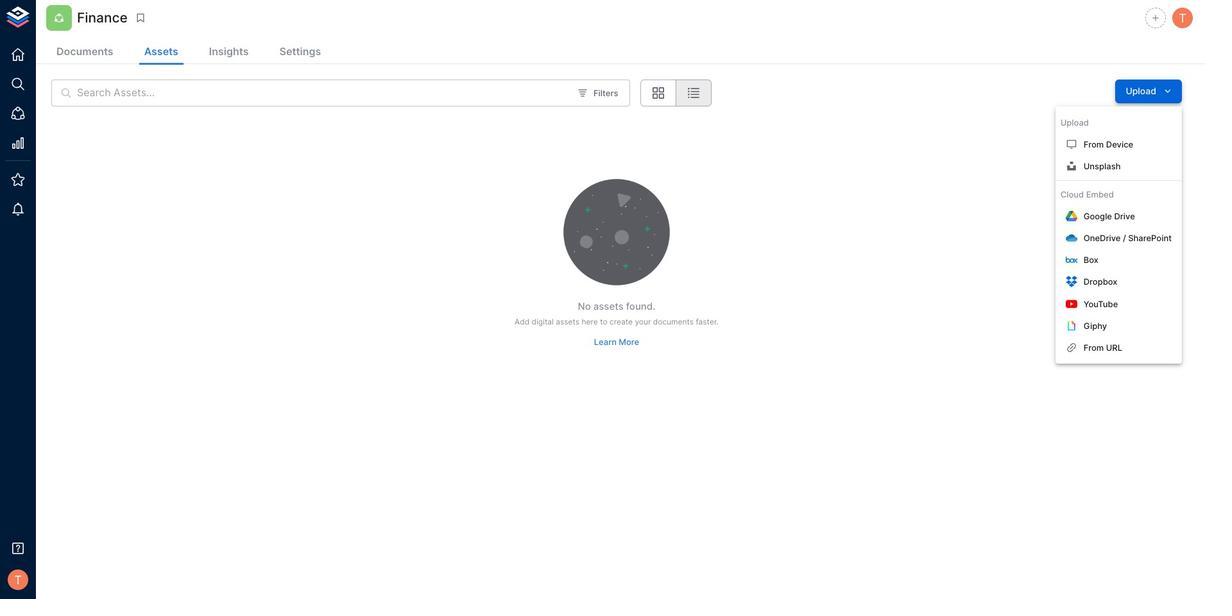 Task type: locate. For each thing, give the bounding box(es) containing it.
digital
[[532, 317, 554, 326]]

learn
[[594, 337, 617, 347]]

t
[[1179, 11, 1186, 25], [14, 573, 22, 587]]

1 vertical spatial t button
[[4, 566, 32, 594]]

finance
[[77, 10, 128, 26]]

assets
[[593, 301, 623, 313], [556, 317, 579, 326]]

0 vertical spatial upload
[[1126, 85, 1156, 96]]

1 vertical spatial t
[[14, 573, 22, 587]]

assets link
[[139, 40, 183, 65]]

0 vertical spatial from
[[1084, 139, 1104, 150]]

filters
[[594, 88, 618, 98]]

dropbox button
[[1055, 271, 1182, 293]]

embed
[[1086, 189, 1114, 199]]

0 vertical spatial t
[[1179, 11, 1186, 25]]

assets
[[144, 45, 178, 58]]

1 horizontal spatial assets
[[593, 301, 623, 313]]

0 vertical spatial assets
[[593, 301, 623, 313]]

your
[[635, 317, 651, 326]]

1 horizontal spatial t button
[[1170, 6, 1195, 30]]

1 from from the top
[[1084, 139, 1104, 150]]

assets up to on the bottom of the page
[[593, 301, 623, 313]]

onedrive
[[1084, 233, 1121, 243]]

from left url
[[1084, 343, 1104, 353]]

youtube button
[[1055, 293, 1182, 315]]

device
[[1106, 139, 1133, 150]]

group
[[641, 80, 712, 107]]

from for from url
[[1084, 343, 1104, 353]]

assets left the "here"
[[556, 317, 579, 326]]

box button
[[1055, 249, 1182, 271]]

t for the leftmost t button
[[14, 573, 22, 587]]

google drive
[[1084, 211, 1135, 221]]

1 vertical spatial from
[[1084, 343, 1104, 353]]

from for from device
[[1084, 139, 1104, 150]]

add
[[515, 317, 529, 326]]

t button
[[1170, 6, 1195, 30], [4, 566, 32, 594]]

1 vertical spatial assets
[[556, 317, 579, 326]]

t for rightmost t button
[[1179, 11, 1186, 25]]

faster.
[[696, 317, 719, 326]]

found.
[[626, 301, 655, 313]]

onedrive / sharepoint
[[1084, 233, 1172, 243]]

settings
[[279, 45, 321, 58]]

upload up from device at the top of the page
[[1060, 117, 1089, 128]]

from inside button
[[1084, 139, 1104, 150]]

2 from from the top
[[1084, 343, 1104, 353]]

box
[[1084, 255, 1098, 265]]

1 horizontal spatial upload
[[1126, 85, 1156, 96]]

1 horizontal spatial t
[[1179, 11, 1186, 25]]

upload up device
[[1126, 85, 1156, 96]]

0 horizontal spatial t
[[14, 573, 22, 587]]

from up unsplash
[[1084, 139, 1104, 150]]

unsplash button
[[1055, 156, 1182, 177]]

insights
[[209, 45, 249, 58]]

from inside button
[[1084, 343, 1104, 353]]

filters button
[[575, 83, 621, 103]]

from
[[1084, 139, 1104, 150], [1084, 343, 1104, 353]]

0 horizontal spatial upload
[[1060, 117, 1089, 128]]

upload
[[1126, 85, 1156, 96], [1060, 117, 1089, 128]]

0 vertical spatial t button
[[1170, 6, 1195, 30]]

1 vertical spatial upload
[[1060, 117, 1089, 128]]

from device
[[1084, 139, 1133, 150]]

/
[[1123, 233, 1126, 243]]

upload button
[[1115, 80, 1182, 103]]

drive
[[1114, 211, 1135, 221]]



Task type: vqa. For each thing, say whether or not it's contained in the screenshot.
the leftmost T button
yes



Task type: describe. For each thing, give the bounding box(es) containing it.
youtube
[[1084, 299, 1118, 309]]

cloud embed
[[1060, 189, 1114, 199]]

documents link
[[51, 40, 118, 65]]

giphy button
[[1055, 315, 1182, 337]]

documents
[[56, 45, 113, 58]]

0 horizontal spatial t button
[[4, 566, 32, 594]]

here
[[582, 317, 598, 326]]

settings link
[[274, 40, 326, 65]]

from url button
[[1055, 337, 1182, 359]]

no
[[578, 301, 591, 313]]

0 horizontal spatial assets
[[556, 317, 579, 326]]

more
[[619, 337, 639, 347]]

giphy
[[1084, 321, 1107, 331]]

cloud
[[1060, 189, 1084, 199]]

sharepoint
[[1128, 233, 1172, 243]]

insights link
[[204, 40, 254, 65]]

onedrive / sharepoint button
[[1055, 227, 1182, 249]]

to
[[600, 317, 607, 326]]

from device button
[[1055, 134, 1182, 156]]

documents
[[653, 317, 694, 326]]

no assets found. add digital assets here to create your documents faster.
[[515, 301, 719, 326]]

dropbox
[[1084, 277, 1117, 287]]

unsplash
[[1084, 161, 1121, 172]]

learn more
[[594, 337, 639, 347]]

google
[[1084, 211, 1112, 221]]

create
[[610, 317, 633, 326]]

upload inside button
[[1126, 85, 1156, 96]]

learn more button
[[591, 333, 642, 352]]

from url
[[1084, 343, 1122, 353]]

url
[[1106, 343, 1122, 353]]

google drive button
[[1055, 205, 1182, 227]]

Search Assets... text field
[[77, 80, 570, 107]]

bookmark image
[[135, 12, 146, 24]]



